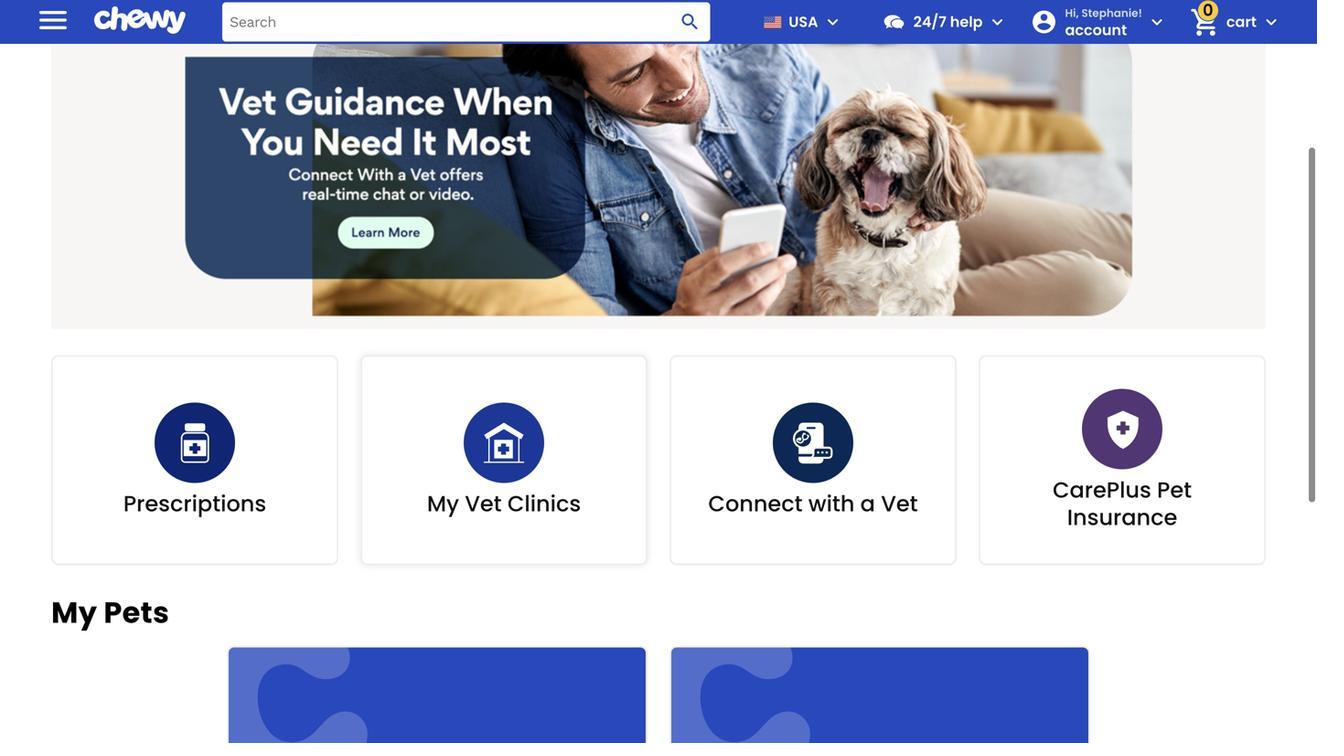 Task type: vqa. For each thing, say whether or not it's contained in the screenshot.
the left they
no



Task type: locate. For each thing, give the bounding box(es) containing it.
my
[[427, 489, 459, 519], [51, 593, 97, 633]]

careplus pet insurance link
[[979, 355, 1266, 566]]

connect
[[708, 489, 803, 519]]

items image
[[1189, 6, 1221, 38]]

cart link
[[1183, 0, 1257, 44]]

24/7
[[914, 11, 947, 32]]

menu image right usa
[[822, 11, 844, 33]]

hi,
[[1065, 5, 1079, 20]]

vet left clinics
[[465, 489, 502, 519]]

1 horizontal spatial my
[[427, 489, 459, 519]]

Search text field
[[222, 2, 710, 42]]

1 horizontal spatial menu image
[[822, 11, 844, 33]]

1 vet from the left
[[465, 489, 502, 519]]

my for my vet clinics
[[427, 489, 459, 519]]

menu image left chewy home image
[[35, 2, 71, 38]]

vet
[[465, 489, 502, 519], [881, 489, 918, 519]]

usa
[[789, 11, 818, 32]]

help menu image
[[987, 11, 1009, 33]]

24/7 help link
[[875, 0, 983, 44]]

help
[[950, 11, 983, 32]]

my vet clinics link
[[360, 355, 648, 566]]

1 vertical spatial my
[[51, 593, 97, 633]]

0 vertical spatial my
[[427, 489, 459, 519]]

pet
[[1157, 475, 1192, 506]]

2 vet from the left
[[881, 489, 918, 519]]

0 horizontal spatial my
[[51, 593, 97, 633]]

0 horizontal spatial vet
[[465, 489, 502, 519]]

vet right a
[[881, 489, 918, 519]]

menu image
[[35, 2, 71, 38], [822, 11, 844, 33]]

connect with a vet link
[[670, 355, 957, 566]]

24/7 help
[[914, 11, 983, 32]]

my vet clinics
[[427, 489, 581, 519]]

stephanie!
[[1082, 5, 1143, 20]]

submit search image
[[679, 11, 701, 33]]

1 horizontal spatial vet
[[881, 489, 918, 519]]

chewy support image
[[883, 10, 906, 34]]



Task type: describe. For each thing, give the bounding box(es) containing it.
my for my pets
[[51, 593, 97, 633]]

vet inside connect with a vet link
[[881, 489, 918, 519]]

clinics
[[508, 489, 581, 519]]

my pets
[[51, 593, 169, 633]]

a
[[861, 489, 875, 519]]

careplus pet insurance
[[1053, 475, 1192, 533]]

account menu image
[[1146, 11, 1168, 33]]

hi, stephanie! account
[[1065, 5, 1143, 40]]

Product search field
[[222, 2, 710, 42]]

0 horizontal spatial menu image
[[35, 2, 71, 38]]

with
[[809, 489, 855, 519]]

prescriptions link
[[51, 355, 338, 566]]

connect with a vet mobile image
[[791, 421, 835, 465]]

connect with a vet
[[708, 489, 918, 519]]

account
[[1065, 19, 1127, 40]]

prescriptions
[[123, 489, 266, 519]]

learn more about connect with a vet, vet guidance when you need it most, connect with a vet offers real-time chat or video support. image
[[51, 6, 1266, 329]]

vet inside my vet clinics link
[[465, 489, 502, 519]]

cart menu image
[[1261, 11, 1283, 33]]

insurance
[[1067, 503, 1178, 533]]

vet clinics image
[[482, 421, 526, 465]]

prescription bottle image
[[173, 421, 217, 465]]

pets
[[104, 593, 169, 633]]

usa button
[[756, 0, 844, 44]]

menu image inside usa "dropdown button"
[[822, 11, 844, 33]]

chewy home image
[[94, 0, 186, 40]]

careplus
[[1053, 475, 1152, 506]]

careplus pet insurance image
[[1101, 407, 1144, 451]]

cart
[[1227, 11, 1257, 32]]



